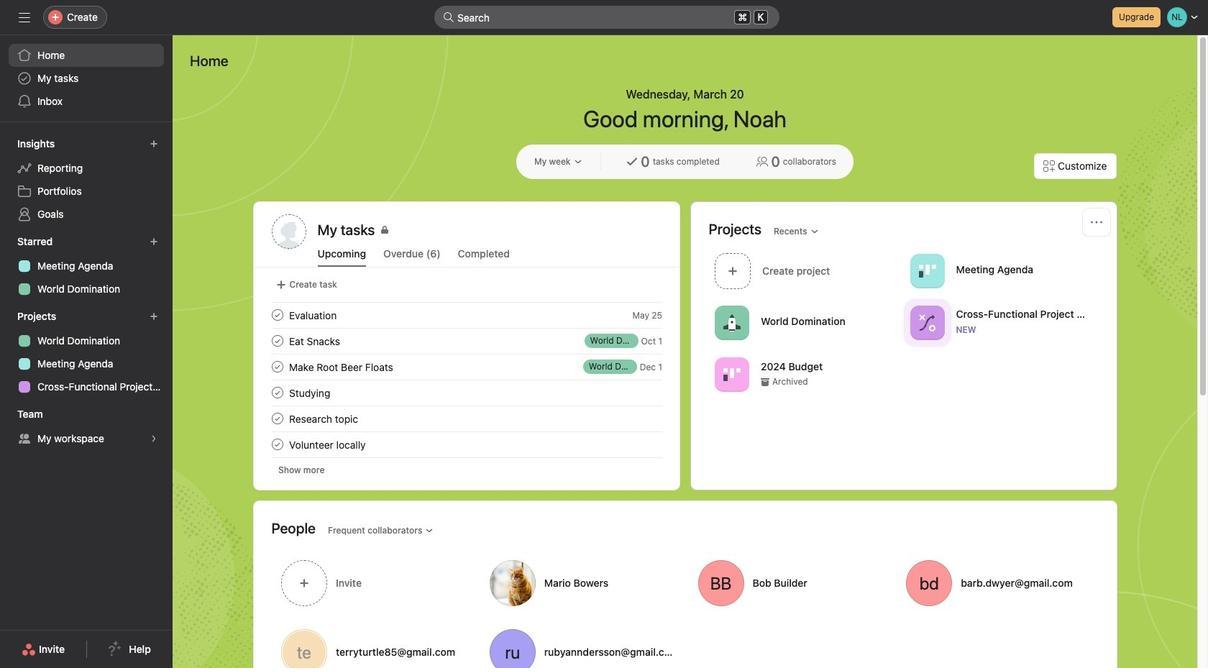 Task type: vqa. For each thing, say whether or not it's contained in the screenshot.
Mark Complete icon for 2nd MARK COMPLETE checkbox from the top of the page
no



Task type: describe. For each thing, give the bounding box(es) containing it.
teams element
[[0, 401, 173, 453]]

mark complete checkbox for fifth list item from the top of the page
[[269, 436, 286, 453]]

Mark complete checkbox
[[269, 358, 286, 376]]

new project or portfolio image
[[150, 312, 158, 321]]

insights element
[[0, 131, 173, 229]]

mark complete image for fourth mark complete option from the top of the page
[[269, 410, 286, 427]]

4 list item from the top
[[254, 380, 679, 406]]

1 list item from the top
[[254, 302, 679, 328]]

0 vertical spatial board image
[[919, 262, 936, 279]]

starred element
[[0, 229, 173, 304]]

Search tasks, projects, and more text field
[[434, 6, 780, 29]]

prominent image
[[443, 12, 455, 23]]

2 list item from the top
[[254, 328, 679, 354]]

mark complete image for mark complete option associated with fifth list item from the top of the page
[[269, 436, 286, 453]]

add profile photo image
[[272, 214, 306, 249]]

mark complete checkbox for 4th list item from the bottom
[[269, 332, 286, 350]]

5 list item from the top
[[254, 432, 679, 458]]

mark complete checkbox for second list item from the bottom
[[269, 384, 286, 401]]

new insights image
[[150, 140, 158, 148]]



Task type: locate. For each thing, give the bounding box(es) containing it.
4 mark complete checkbox from the top
[[269, 410, 286, 427]]

rocket image
[[723, 314, 741, 331]]

actions image
[[1091, 217, 1102, 228]]

5 mark complete image from the top
[[269, 436, 286, 453]]

3 mark complete checkbox from the top
[[269, 384, 286, 401]]

board image
[[919, 262, 936, 279], [723, 366, 741, 383]]

list item
[[254, 302, 679, 328], [254, 328, 679, 354], [254, 354, 679, 380], [254, 380, 679, 406], [254, 432, 679, 458]]

mark complete checkbox for first list item from the top
[[269, 306, 286, 324]]

mark complete image
[[269, 306, 286, 324], [269, 332, 286, 350], [269, 384, 286, 401], [269, 410, 286, 427], [269, 436, 286, 453]]

board image down rocket image in the top right of the page
[[723, 366, 741, 383]]

3 mark complete image from the top
[[269, 384, 286, 401]]

mark complete image for second list item from the bottom mark complete option
[[269, 384, 286, 401]]

mark complete image for mark complete option associated with first list item from the top
[[269, 306, 286, 324]]

mark complete image
[[269, 358, 286, 376]]

add items to starred image
[[150, 237, 158, 246]]

1 mark complete checkbox from the top
[[269, 306, 286, 324]]

5 mark complete checkbox from the top
[[269, 436, 286, 453]]

hide sidebar image
[[19, 12, 30, 23]]

board image up "line_and_symbols" image
[[919, 262, 936, 279]]

2 mark complete checkbox from the top
[[269, 332, 286, 350]]

1 mark complete image from the top
[[269, 306, 286, 324]]

1 horizontal spatial board image
[[919, 262, 936, 279]]

3 list item from the top
[[254, 354, 679, 380]]

global element
[[0, 35, 173, 122]]

see details, my workspace image
[[150, 434, 158, 443]]

1 vertical spatial board image
[[723, 366, 741, 383]]

0 horizontal spatial board image
[[723, 366, 741, 383]]

mark complete image for 4th list item from the bottom's mark complete option
[[269, 332, 286, 350]]

Mark complete checkbox
[[269, 306, 286, 324], [269, 332, 286, 350], [269, 384, 286, 401], [269, 410, 286, 427], [269, 436, 286, 453]]

line_and_symbols image
[[919, 314, 936, 331]]

projects element
[[0, 304, 173, 401]]

None field
[[434, 6, 780, 29]]

4 mark complete image from the top
[[269, 410, 286, 427]]

2 mark complete image from the top
[[269, 332, 286, 350]]



